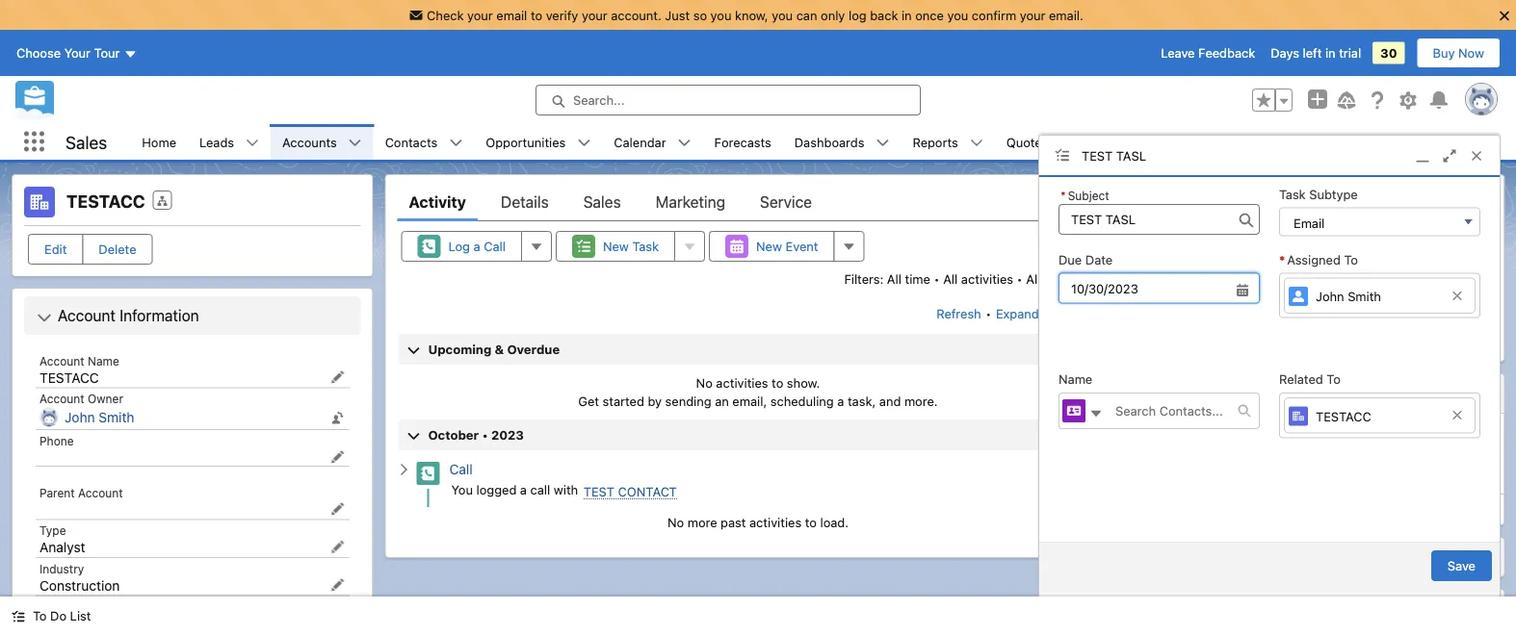 Task type: locate. For each thing, give the bounding box(es) containing it.
you right so
[[711, 8, 732, 22]]

text default image
[[246, 136, 259, 150], [348, 136, 362, 150], [577, 136, 591, 150], [678, 136, 691, 150], [876, 136, 890, 150], [970, 136, 984, 150], [37, 311, 52, 326], [397, 464, 411, 477]]

expand
[[996, 307, 1039, 321]]

to right 'assigned'
[[1345, 253, 1359, 267]]

1 horizontal spatial task
[[1280, 187, 1306, 201]]

test left tasl
[[1082, 148, 1113, 163]]

john smith link down assigned to
[[1284, 278, 1476, 314]]

0 vertical spatial contact
[[1192, 426, 1251, 440]]

0 vertical spatial john smith link
[[1284, 278, 1476, 314]]

2 vertical spatial to
[[805, 516, 817, 530]]

calendar link
[[603, 124, 678, 160]]

1 vertical spatial *
[[1280, 253, 1286, 267]]

1 vertical spatial activities
[[716, 376, 769, 390]]

test contact link right with
[[584, 485, 677, 500]]

sales
[[66, 132, 107, 152], [584, 193, 621, 212]]

test for test contact
[[1158, 426, 1189, 440]]

1 vertical spatial name
[[1059, 373, 1093, 387]]

test contact link down contacts (1) at the right
[[1158, 426, 1251, 441]]

upcoming
[[428, 343, 492, 357]]

dashboards list item
[[783, 124, 901, 160]]

test right month
[[1158, 426, 1189, 440]]

1 horizontal spatial to
[[772, 376, 784, 390]]

text default image inside calendar list item
[[678, 136, 691, 150]]

0 horizontal spatial a
[[474, 239, 480, 254]]

john inside "test tasl" dialog
[[1316, 290, 1345, 304]]

task down marketing on the left top of the page
[[633, 239, 659, 254]]

name up this month
[[1059, 373, 1093, 387]]

1 horizontal spatial your
[[582, 8, 608, 22]]

0 horizontal spatial you
[[711, 8, 732, 22]]

smith inside "test tasl" dialog
[[1348, 290, 1382, 304]]

task inside "test tasl" dialog
[[1280, 187, 1306, 201]]

text default image inside 'dashboards' list item
[[876, 136, 890, 150]]

text default image up month
[[1090, 408, 1103, 421]]

you right once
[[948, 8, 969, 22]]

account inside dropdown button
[[58, 307, 116, 325]]

in right left
[[1326, 46, 1336, 60]]

orders image
[[1156, 263, 1169, 277]]

0 horizontal spatial to
[[33, 609, 47, 624]]

0 horizontal spatial to
[[531, 8, 543, 22]]

to left do on the left
[[33, 609, 47, 624]]

save
[[1448, 559, 1476, 574]]

contacts image up test contact
[[1156, 383, 1179, 406]]

2 vertical spatial a
[[520, 483, 527, 497]]

0 horizontal spatial *
[[1061, 189, 1066, 202]]

2 vertical spatial test
[[584, 485, 615, 499]]

1 your from the left
[[467, 8, 493, 22]]

john down assigned to
[[1316, 290, 1345, 304]]

2 you from the left
[[772, 8, 793, 22]]

1 vertical spatial smith
[[99, 410, 134, 426]]

2 horizontal spatial your
[[1020, 8, 1046, 22]]

None text field
[[1059, 273, 1260, 304]]

1 horizontal spatial test
[[1082, 148, 1113, 163]]

john smith inside "test tasl" dialog
[[1316, 290, 1382, 304]]

marketing
[[656, 193, 726, 212]]

you left can
[[772, 8, 793, 22]]

leave
[[1161, 46, 1195, 60]]

text default image inside leads list item
[[246, 136, 259, 150]]

text default image right reports
[[970, 136, 984, 150]]

0 horizontal spatial contacts image
[[1063, 400, 1086, 423]]

your
[[64, 46, 91, 60]]

0 vertical spatial *
[[1061, 189, 1066, 202]]

smith down assigned to
[[1348, 290, 1382, 304]]

task inside button
[[633, 239, 659, 254]]

1 vertical spatial testacc
[[40, 370, 99, 386]]

in
[[902, 8, 912, 22], [1326, 46, 1336, 60]]

task up email
[[1280, 187, 1306, 201]]

0 horizontal spatial new
[[603, 239, 629, 254]]

* left subject
[[1061, 189, 1066, 202]]

2 vertical spatial testacc
[[1316, 410, 1372, 424]]

1 horizontal spatial smith
[[1348, 290, 1382, 304]]

0 vertical spatial sales
[[66, 132, 107, 152]]

•
[[934, 272, 940, 286], [1017, 272, 1023, 286], [986, 307, 992, 321], [1062, 307, 1068, 321], [482, 428, 488, 443]]

a inside no activities to show. get started by sending an email, scheduling a task, and more.
[[838, 395, 845, 409]]

text default image for calendar
[[678, 136, 691, 150]]

name
[[88, 355, 119, 368], [1059, 373, 1093, 387]]

testacc up delete
[[66, 191, 145, 212]]

call right log
[[484, 239, 506, 254]]

your left email
[[467, 8, 493, 22]]

2 new from the left
[[756, 239, 782, 254]]

parent account
[[40, 487, 123, 500]]

account name
[[40, 355, 119, 368]]

1 vertical spatial contact
[[618, 485, 677, 499]]

check your email to verify your account. just so you know, you can only log back in once you confirm your email.
[[427, 8, 1084, 22]]

this month
[[1040, 428, 1110, 443]]

1 horizontal spatial to
[[1327, 373, 1341, 387]]

leads
[[199, 135, 234, 149]]

0 vertical spatial contacts
[[385, 135, 438, 149]]

account for account owner
[[40, 393, 84, 406]]

no left more
[[668, 516, 684, 530]]

list containing home
[[130, 124, 1517, 160]]

0 vertical spatial in
[[902, 8, 912, 22]]

forecasts link
[[703, 124, 783, 160]]

test tasl
[[1082, 148, 1147, 163]]

no inside no activities to show. get started by sending an email, scheduling a task, and more.
[[696, 376, 713, 390]]

call up you
[[450, 462, 473, 478]]

0 horizontal spatial john
[[65, 410, 95, 426]]

so
[[693, 8, 707, 22]]

edit account name image
[[331, 371, 344, 384]]

save button
[[1432, 551, 1493, 582]]

contacts image
[[1156, 383, 1179, 406], [1063, 400, 1086, 423]]

text default image down contacts (1) at the right
[[1238, 405, 1252, 418]]

call link
[[450, 462, 473, 478]]

to right email
[[531, 8, 543, 22]]

only
[[821, 8, 845, 22]]

test tasl dialog
[[1039, 135, 1501, 597]]

group
[[1253, 89, 1293, 112]]

new for new task
[[603, 239, 629, 254]]

refresh button
[[936, 299, 983, 330]]

contacts image up this month
[[1063, 400, 1086, 423]]

show.
[[787, 376, 820, 390]]

* subject
[[1061, 189, 1110, 202]]

0 vertical spatial to
[[1345, 253, 1359, 267]]

back
[[870, 8, 898, 22]]

parent
[[40, 487, 75, 500]]

2 vertical spatial activities
[[750, 516, 802, 530]]

text default image for dashboards
[[876, 136, 890, 150]]

can
[[797, 8, 818, 22]]

1 horizontal spatial contacts
[[1190, 386, 1251, 402]]

account up account owner at left bottom
[[40, 355, 84, 368]]

1 vertical spatial test contact link
[[584, 485, 677, 500]]

in right back at top
[[902, 8, 912, 22]]

1 horizontal spatial name
[[1059, 373, 1093, 387]]

to left load.
[[805, 516, 817, 530]]

contacts inside list item
[[385, 135, 438, 149]]

1 vertical spatial call
[[450, 462, 473, 478]]

no up sending
[[696, 376, 713, 390]]

contact right with
[[618, 485, 677, 499]]

1 horizontal spatial you
[[772, 8, 793, 22]]

to
[[531, 8, 543, 22], [772, 376, 784, 390], [805, 516, 817, 530]]

1 vertical spatial contacts
[[1190, 386, 1251, 402]]

by
[[648, 395, 662, 409]]

a left the task,
[[838, 395, 845, 409]]

2 horizontal spatial you
[[948, 8, 969, 22]]

text default image for accounts
[[348, 136, 362, 150]]

text default image left reports
[[876, 136, 890, 150]]

log
[[449, 239, 470, 254]]

Name text field
[[1104, 394, 1238, 429]]

text default image down search...
[[577, 136, 591, 150]]

2 horizontal spatial to
[[1345, 253, 1359, 267]]

partners (0)
[[1179, 289, 1249, 304]]

call
[[484, 239, 506, 254], [450, 462, 473, 478]]

text default image for leads
[[246, 136, 259, 150]]

0 vertical spatial no
[[696, 376, 713, 390]]

smith
[[1348, 290, 1382, 304], [99, 410, 134, 426]]

0 horizontal spatial task
[[633, 239, 659, 254]]

0 vertical spatial smith
[[1348, 290, 1382, 304]]

types
[[1044, 272, 1077, 286]]

0 horizontal spatial call
[[450, 462, 473, 478]]

0 vertical spatial testacc
[[66, 191, 145, 212]]

account
[[58, 307, 116, 325], [40, 355, 84, 368], [40, 393, 84, 406], [78, 487, 123, 500]]

owner
[[88, 393, 123, 406]]

leads list item
[[188, 124, 271, 160]]

all right time
[[943, 272, 958, 286]]

1 vertical spatial to
[[1327, 373, 1341, 387]]

text default image left logged call image
[[397, 464, 411, 477]]

0 vertical spatial call
[[484, 239, 506, 254]]

to left show.
[[772, 376, 784, 390]]

text default image inside to do list button
[[12, 610, 25, 624]]

no
[[696, 376, 713, 390], [668, 516, 684, 530]]

2 horizontal spatial to
[[805, 516, 817, 530]]

email
[[1294, 216, 1325, 230]]

new down sales link
[[603, 239, 629, 254]]

your
[[467, 8, 493, 22], [582, 8, 608, 22], [1020, 8, 1046, 22]]

account up account name
[[58, 307, 116, 325]]

you logged a call with test contact
[[451, 483, 677, 499]]

activities up "refresh" button
[[962, 272, 1014, 286]]

edit industry image
[[331, 579, 344, 593]]

buy now button
[[1417, 38, 1501, 68]]

delete
[[99, 242, 136, 257]]

1 horizontal spatial john
[[1316, 290, 1345, 304]]

list
[[130, 124, 1517, 160]]

test right with
[[584, 485, 615, 499]]

1 vertical spatial john smith
[[65, 410, 134, 426]]

text default image left do on the left
[[12, 610, 25, 624]]

a left call
[[520, 483, 527, 497]]

quotes
[[1007, 135, 1049, 149]]

date
[[1086, 253, 1113, 267]]

text default image up activity link
[[449, 136, 463, 150]]

contacts up test contact
[[1190, 386, 1251, 402]]

2 horizontal spatial test
[[1158, 426, 1189, 440]]

text default image inside the opportunities list item
[[577, 136, 591, 150]]

0 vertical spatial john smith
[[1316, 290, 1382, 304]]

2 horizontal spatial a
[[838, 395, 845, 409]]

contacts list item
[[374, 124, 474, 160]]

past
[[721, 516, 746, 530]]

text default image up account name
[[37, 311, 52, 326]]

0 horizontal spatial sales
[[66, 132, 107, 152]]

due
[[1059, 253, 1082, 267]]

1 horizontal spatial john smith link
[[1284, 278, 1476, 314]]

0 horizontal spatial in
[[902, 8, 912, 22]]

check
[[427, 8, 464, 22]]

activities right "past"
[[750, 516, 802, 530]]

1 horizontal spatial john smith
[[1316, 290, 1382, 304]]

text default image
[[449, 136, 463, 150], [1238, 405, 1252, 418], [1090, 408, 1103, 421], [12, 610, 25, 624]]

marketing link
[[656, 183, 726, 222]]

1 horizontal spatial contact
[[1192, 426, 1251, 440]]

0 vertical spatial john
[[1316, 290, 1345, 304]]

0 vertical spatial a
[[474, 239, 480, 254]]

1 vertical spatial test
[[1158, 426, 1189, 440]]

1 horizontal spatial in
[[1326, 46, 1336, 60]]

2 vertical spatial to
[[33, 609, 47, 624]]

1 vertical spatial no
[[668, 516, 684, 530]]

1 vertical spatial task
[[633, 239, 659, 254]]

text default image right calendar
[[678, 136, 691, 150]]

task,
[[848, 395, 876, 409]]

trial
[[1340, 46, 1362, 60]]

new for new event
[[756, 239, 782, 254]]

smith down owner
[[99, 410, 134, 426]]

1 vertical spatial to
[[772, 376, 784, 390]]

1 horizontal spatial no
[[696, 376, 713, 390]]

industry
[[40, 563, 84, 576]]

october
[[428, 428, 479, 443]]

sales up new task button
[[584, 193, 621, 212]]

october  •  2023
[[428, 428, 524, 443]]

text default image right accounts
[[348, 136, 362, 150]]

to for assigned to
[[1345, 253, 1359, 267]]

filters:
[[845, 272, 884, 286]]

* left 'assigned'
[[1280, 253, 1286, 267]]

calendar
[[614, 135, 666, 149]]

name up owner
[[88, 355, 119, 368]]

new
[[603, 239, 629, 254], [756, 239, 782, 254]]

0 horizontal spatial test
[[584, 485, 615, 499]]

text default image inside the accounts 'list item'
[[348, 136, 362, 150]]

text default image inside the reports list item
[[970, 136, 984, 150]]

john down account owner at left bottom
[[65, 410, 95, 426]]

contacts (1)
[[1179, 185, 1250, 199]]

contact down contacts (1) at the right
[[1192, 426, 1251, 440]]

new event button
[[709, 231, 835, 262]]

contacts for contacts
[[385, 135, 438, 149]]

0 vertical spatial to
[[531, 8, 543, 22]]

0 vertical spatial activities
[[962, 272, 1014, 286]]

1 new from the left
[[603, 239, 629, 254]]

log
[[849, 8, 867, 22]]

new left event
[[756, 239, 782, 254]]

0 vertical spatial task
[[1280, 187, 1306, 201]]

activity link
[[409, 183, 466, 222]]

1 horizontal spatial call
[[484, 239, 506, 254]]

account down account name
[[40, 393, 84, 406]]

john smith link down owner
[[65, 410, 134, 427]]

testacc inside "test tasl" dialog
[[1316, 410, 1372, 424]]

text default image right leads
[[246, 136, 259, 150]]

once
[[916, 8, 944, 22]]

1 vertical spatial john
[[65, 410, 95, 426]]

sales left "home"
[[66, 132, 107, 152]]

• left 2023
[[482, 428, 488, 443]]

0 horizontal spatial your
[[467, 8, 493, 22]]

your right verify
[[582, 8, 608, 22]]

1 vertical spatial john smith link
[[65, 410, 134, 427]]

0 vertical spatial test contact link
[[1158, 426, 1251, 441]]

0 horizontal spatial contacts
[[385, 135, 438, 149]]

opportunities list item
[[474, 124, 603, 160]]

no for more
[[668, 516, 684, 530]]

john smith down assigned to
[[1316, 290, 1382, 304]]

a right log
[[474, 239, 480, 254]]

john
[[1316, 290, 1345, 304], [65, 410, 95, 426]]

a inside button
[[474, 239, 480, 254]]

test inside dialog
[[1082, 148, 1113, 163]]

1 you from the left
[[711, 8, 732, 22]]

30
[[1381, 46, 1398, 60]]

know,
[[735, 8, 769, 22]]

0 horizontal spatial contact
[[618, 485, 677, 499]]

0 horizontal spatial name
[[88, 355, 119, 368]]

view
[[1072, 307, 1100, 321]]

account owner
[[40, 393, 123, 406]]

contacts up activity link
[[385, 135, 438, 149]]

to inside no activities to show. get started by sending an email, scheduling a task, and more.
[[772, 376, 784, 390]]

john smith down owner
[[65, 410, 134, 426]]

quotes list item
[[995, 124, 1085, 160]]

reports
[[913, 135, 959, 149]]

None text field
[[1059, 204, 1260, 235]]

activities up 'email,'
[[716, 376, 769, 390]]

with
[[554, 483, 578, 497]]

testacc down account name
[[40, 370, 99, 386]]

0 vertical spatial test
[[1082, 148, 1113, 163]]

verify
[[546, 8, 579, 22]]

phone
[[40, 435, 74, 448]]

0 horizontal spatial test contact link
[[584, 485, 677, 500]]

1 horizontal spatial new
[[756, 239, 782, 254]]

to right related
[[1327, 373, 1341, 387]]

service
[[760, 193, 812, 212]]

0 horizontal spatial john smith link
[[65, 410, 134, 427]]

1 horizontal spatial sales
[[584, 193, 621, 212]]

more.
[[905, 395, 938, 409]]

testacc down related to
[[1316, 410, 1372, 424]]

john smith link
[[1284, 278, 1476, 314], [65, 410, 134, 427]]

tab list
[[397, 183, 1119, 222]]

log a call button
[[401, 231, 522, 262]]

your left email.
[[1020, 8, 1046, 22]]

1 horizontal spatial a
[[520, 483, 527, 497]]

contact inside test contact link
[[1192, 426, 1251, 440]]

1 vertical spatial a
[[838, 395, 845, 409]]

contact inside the you logged a call with test contact
[[618, 485, 677, 499]]

text default image for opportunities
[[577, 136, 591, 150]]

test
[[1082, 148, 1113, 163], [1158, 426, 1189, 440], [584, 485, 615, 499]]

no more past activities to load.
[[668, 516, 849, 530]]

activities inside no activities to show. get started by sending an email, scheduling a task, and more.
[[716, 376, 769, 390]]

1 horizontal spatial *
[[1280, 253, 1286, 267]]

call inside button
[[484, 239, 506, 254]]

0 horizontal spatial no
[[668, 516, 684, 530]]

text default image inside contacts list item
[[449, 136, 463, 150]]

1 vertical spatial in
[[1326, 46, 1336, 60]]



Task type: vqa. For each thing, say whether or not it's contained in the screenshot.
sending
yes



Task type: describe. For each thing, give the bounding box(es) containing it.
all right expand
[[1043, 307, 1057, 321]]

related
[[1280, 373, 1324, 387]]

edit type image
[[331, 541, 344, 555]]

email,
[[733, 395, 767, 409]]

log a call
[[449, 239, 506, 254]]

details link
[[501, 183, 549, 222]]

email
[[497, 8, 527, 22]]

overdue
[[507, 343, 560, 357]]

accounts link
[[271, 124, 348, 160]]

no activities to show. get started by sending an email, scheduling a task, and more.
[[579, 376, 938, 409]]

dashboards
[[795, 135, 865, 149]]

test for test tasl
[[1082, 148, 1113, 163]]

2 your from the left
[[582, 8, 608, 22]]

refresh
[[937, 307, 982, 321]]

tab list containing activity
[[397, 183, 1119, 222]]

text default image inside account information dropdown button
[[37, 311, 52, 326]]

tasl
[[1117, 148, 1147, 163]]

opportunities (0) link
[[1179, 211, 1280, 226]]

new event
[[756, 239, 819, 254]]

sending
[[665, 395, 712, 409]]

orders (0) link
[[1179, 263, 1239, 278]]

confirm
[[972, 8, 1017, 22]]

test inside the you logged a call with test contact
[[584, 485, 615, 499]]

account for account information
[[58, 307, 116, 325]]

task subtype
[[1280, 187, 1358, 201]]

name inside "test tasl" dialog
[[1059, 373, 1093, 387]]

activity
[[409, 193, 466, 212]]

to inside button
[[33, 609, 47, 624]]

testacc link
[[1284, 398, 1476, 434]]

get
[[579, 395, 599, 409]]

partners image
[[1156, 289, 1169, 303]]

1 horizontal spatial test contact link
[[1158, 426, 1251, 441]]

opportunities link
[[474, 124, 577, 160]]

view all link
[[1071, 299, 1119, 330]]

calendar list item
[[603, 124, 703, 160]]

test contact element
[[1144, 422, 1504, 488]]

due date
[[1059, 253, 1113, 267]]

feedback
[[1199, 46, 1256, 60]]

leave feedback link
[[1161, 46, 1256, 60]]

account right parent
[[78, 487, 123, 500]]

0 horizontal spatial john smith
[[65, 410, 134, 426]]

all left types
[[1026, 272, 1041, 286]]

assigned to
[[1288, 253, 1359, 267]]

time
[[905, 272, 931, 286]]

partners (0) link
[[1179, 289, 1249, 304]]

subtype
[[1310, 187, 1358, 201]]

just
[[665, 8, 690, 22]]

john smith link inside "test tasl" dialog
[[1284, 278, 1476, 314]]

delete button
[[82, 234, 153, 265]]

days left in trial
[[1271, 46, 1362, 60]]

month
[[1070, 428, 1110, 443]]

sales link
[[584, 183, 621, 222]]

logged call image
[[417, 463, 440, 486]]

details
[[501, 193, 549, 212]]

contacts image inside "test tasl" dialog
[[1063, 400, 1086, 423]]

* for * subject
[[1061, 189, 1066, 202]]

test contact
[[1158, 426, 1251, 440]]

leave feedback
[[1161, 46, 1256, 60]]

to for related to
[[1327, 373, 1341, 387]]

an
[[715, 395, 729, 409]]

analyst
[[40, 540, 85, 556]]

contacts for contacts (1)
[[1190, 386, 1251, 402]]

you
[[451, 483, 473, 497]]

accounts list item
[[271, 124, 374, 160]]

0 vertical spatial name
[[88, 355, 119, 368]]

left
[[1303, 46, 1322, 60]]

home link
[[130, 124, 188, 160]]

account information button
[[28, 301, 357, 331]]

service link
[[760, 183, 812, 222]]

search...
[[573, 93, 625, 108]]

no more past activities to load. status
[[397, 516, 1119, 530]]

• left expand
[[986, 307, 992, 321]]

edit phone image
[[331, 451, 344, 464]]

• up expand
[[1017, 272, 1023, 286]]

none text field inside "test tasl" dialog
[[1059, 273, 1260, 304]]

* for *
[[1280, 253, 1286, 267]]

3 your from the left
[[1020, 8, 1046, 22]]

assigned
[[1288, 253, 1341, 267]]

1 vertical spatial sales
[[584, 193, 621, 212]]

upcoming & overdue
[[428, 343, 560, 357]]

contracts (0)
[[1179, 237, 1257, 251]]

choose your tour button
[[15, 38, 138, 68]]

contacts link
[[374, 124, 449, 160]]

a inside the you logged a call with test contact
[[520, 483, 527, 497]]

all right view
[[1104, 307, 1118, 321]]

home
[[142, 135, 176, 149]]

• left view
[[1062, 307, 1068, 321]]

quotes link
[[995, 124, 1060, 160]]

no for activities
[[696, 376, 713, 390]]

event
[[786, 239, 819, 254]]

account for account name
[[40, 355, 84, 368]]

(1)
[[1255, 386, 1273, 402]]

buy now
[[1433, 46, 1485, 60]]

email button
[[1280, 208, 1481, 237]]

0 horizontal spatial smith
[[99, 410, 134, 426]]

text default image for reports
[[970, 136, 984, 150]]

all left time
[[887, 272, 902, 286]]

information
[[120, 307, 199, 325]]

upcoming & overdue button
[[398, 334, 1118, 365]]

forecasts
[[715, 135, 772, 149]]

type
[[40, 525, 66, 538]]

1 horizontal spatial contacts image
[[1156, 383, 1179, 406]]

reports list item
[[901, 124, 995, 160]]

do
[[50, 609, 67, 624]]

related to
[[1280, 373, 1341, 387]]

contacts (1)
[[1190, 386, 1273, 402]]

to do list
[[33, 609, 91, 624]]

now
[[1459, 46, 1485, 60]]

dashboards link
[[783, 124, 876, 160]]

opportunities (0)
[[1179, 211, 1280, 225]]

expand all button
[[995, 299, 1058, 330]]

call
[[531, 483, 550, 497]]

3 you from the left
[[948, 8, 969, 22]]

contacts image
[[1156, 185, 1169, 199]]

account information
[[58, 307, 199, 325]]

load.
[[820, 516, 849, 530]]

contracts (0) link
[[1179, 237, 1257, 252]]

edit
[[44, 242, 67, 257]]

reports link
[[901, 124, 970, 160]]

edit parent account image
[[331, 503, 344, 516]]

• right time
[[934, 272, 940, 286]]

accounts
[[282, 135, 337, 149]]



